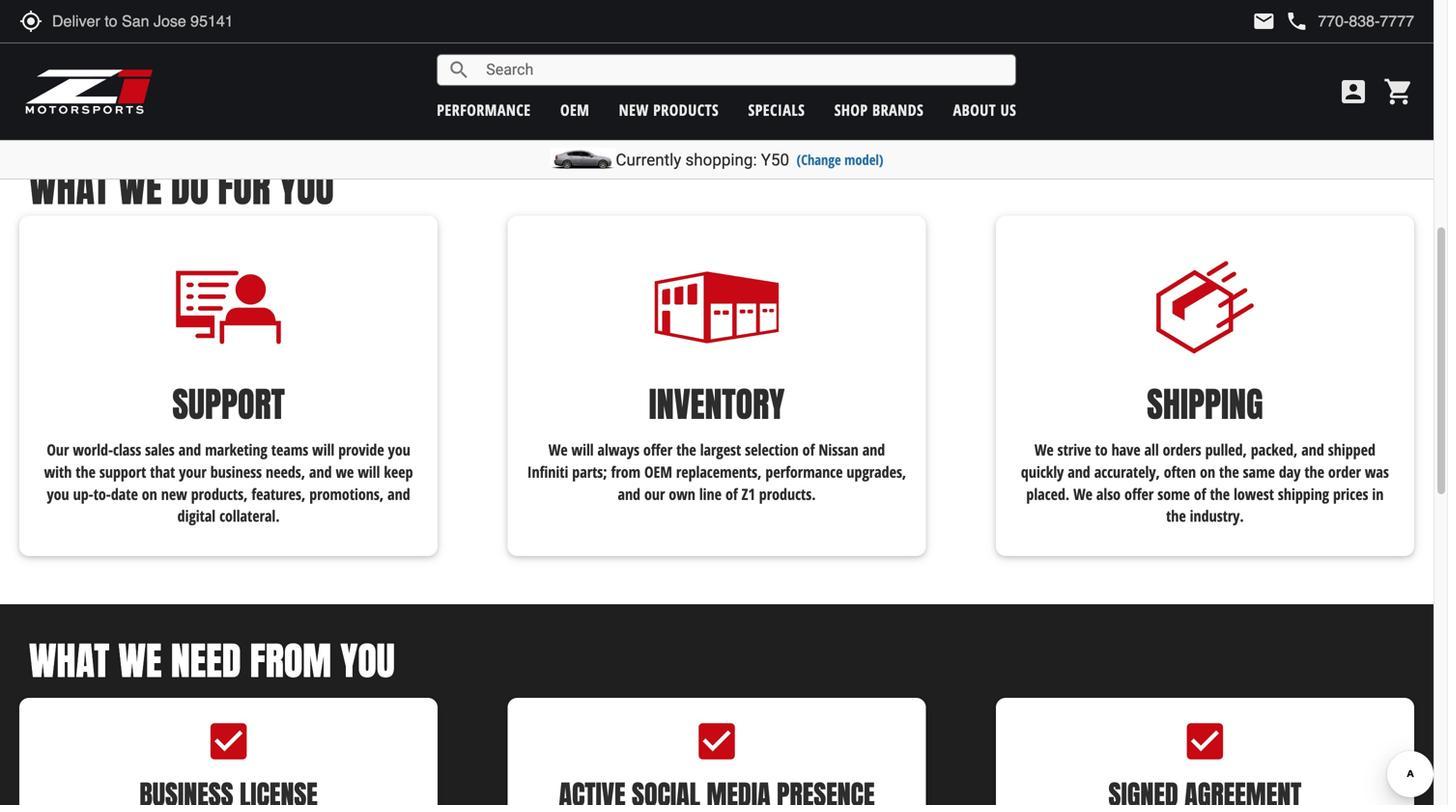 Task type: vqa. For each thing, say whether or not it's contained in the screenshot.
INVENTORY
yes



Task type: locate. For each thing, give the bounding box(es) containing it.
offer inside shipping we strive to have all orders pulled, packed, and shipped quickly and accurately, often on the same day the order was placed. we also offer some of the lowest shipping prices in the industry.
[[1124, 484, 1154, 505]]

new products link
[[619, 100, 719, 120]]

nissan
[[819, 440, 859, 460]]

1 vertical spatial on
[[142, 484, 157, 505]]

0 horizontal spatial we
[[548, 440, 568, 460]]

0 horizontal spatial you
[[47, 484, 69, 505]]

inventory we will always offer the largest selection of nissan and infiniti parts; from oem replacements, performance upgrades, and our own line of z1 products.
[[527, 378, 906, 505]]

1 horizontal spatial on
[[1200, 462, 1215, 483]]

account_box
[[1338, 76, 1369, 107]]

model)
[[844, 150, 883, 169]]

on inside shipping we strive to have all orders pulled, packed, and shipped quickly and accurately, often on the same day the order was placed. we also offer some of the lowest shipping prices in the industry.
[[1200, 462, 1215, 483]]

you
[[388, 440, 410, 460], [47, 484, 69, 505]]

1 horizontal spatial you
[[388, 440, 410, 460]]

shipped
[[1328, 440, 1376, 460]]

my_location
[[19, 10, 43, 33]]

you for what we do for you
[[279, 159, 334, 217]]

currently shopping: y50 (change model)
[[616, 150, 883, 170]]

0 vertical spatial offer
[[643, 440, 672, 460]]

with
[[44, 462, 72, 483]]

0 horizontal spatial on
[[142, 484, 157, 505]]

we left need
[[118, 632, 162, 690]]

2 horizontal spatial will
[[571, 440, 594, 460]]

0 vertical spatial you
[[388, 440, 410, 460]]

2 what from the top
[[29, 632, 109, 690]]

0 vertical spatial we
[[118, 159, 162, 217]]

oem right performance link
[[560, 100, 590, 120]]

about us link
[[953, 100, 1016, 120]]

on right date
[[142, 484, 157, 505]]

Search search field
[[471, 55, 1016, 85]]

we
[[548, 440, 568, 460], [1035, 440, 1054, 460], [1073, 484, 1093, 505]]

upgrades,
[[847, 462, 906, 483]]

1 horizontal spatial we
[[1035, 440, 1054, 460]]

order
[[1328, 462, 1361, 483]]

0 vertical spatial performance
[[437, 100, 531, 120]]

1 what from the top
[[29, 159, 109, 217]]

you for what we need from you
[[341, 632, 395, 690]]

placed.
[[1026, 484, 1070, 505]]

of right some
[[1194, 484, 1206, 505]]

1 vertical spatial you
[[341, 632, 395, 690]]

1 vertical spatial we
[[118, 632, 162, 690]]

you
[[279, 159, 334, 217], [341, 632, 395, 690]]

on
[[1200, 462, 1215, 483], [142, 484, 157, 505]]

0 vertical spatial oem
[[560, 100, 590, 120]]

we
[[118, 159, 162, 217], [118, 632, 162, 690]]

1 horizontal spatial oem
[[644, 462, 672, 483]]

1 vertical spatial what
[[29, 632, 109, 690]]

was
[[1365, 462, 1389, 483]]

packed,
[[1251, 440, 1298, 460]]

specials
[[748, 100, 805, 120]]

1 we from the top
[[118, 159, 162, 217]]

new down that
[[161, 484, 187, 505]]

new up currently
[[619, 100, 649, 120]]

strive
[[1057, 440, 1091, 460]]

quickly
[[1021, 462, 1064, 483]]

oem up our
[[644, 462, 672, 483]]

2 horizontal spatial of
[[1194, 484, 1206, 505]]

1 horizontal spatial offer
[[1124, 484, 1154, 505]]

performance down search
[[437, 100, 531, 120]]

0 horizontal spatial check_box
[[204, 718, 253, 766]]

0 horizontal spatial offer
[[643, 440, 672, 460]]

will up 'parts;'
[[571, 440, 594, 460]]

the left largest
[[676, 440, 696, 460]]

the inside support our world-class sales and marketing teams will provide you with the support that your business needs, and we will keep you up-to-date on new products, features, promotions, and digital collateral.
[[76, 462, 96, 483]]

marketing
[[205, 440, 267, 460]]

0 horizontal spatial new
[[161, 484, 187, 505]]

we for do
[[118, 159, 162, 217]]

what for what we need from you
[[29, 632, 109, 690]]

1 vertical spatial oem
[[644, 462, 672, 483]]

will
[[312, 440, 334, 460], [571, 440, 594, 460], [358, 462, 380, 483]]

performance
[[437, 100, 531, 120], [765, 462, 843, 483]]

we inside inventory we will always offer the largest selection of nissan and infiniti parts; from oem replacements, performance upgrades, and our own line of z1 products.
[[548, 440, 568, 460]]

oem link
[[560, 100, 590, 120]]

shopping:
[[685, 150, 757, 170]]

the
[[676, 440, 696, 460], [76, 462, 96, 483], [1219, 462, 1239, 483], [1304, 462, 1324, 483], [1210, 484, 1230, 505], [1166, 506, 1186, 527]]

you down with
[[47, 484, 69, 505]]

what
[[29, 159, 109, 217], [29, 632, 109, 690]]

that
[[150, 462, 175, 483]]

you up the keep
[[388, 440, 410, 460]]

mail link
[[1252, 10, 1275, 33]]

mail phone
[[1252, 10, 1308, 33]]

products.
[[759, 484, 816, 505]]

(change
[[797, 150, 841, 169]]

1 vertical spatial offer
[[1124, 484, 1154, 505]]

1 vertical spatial new
[[161, 484, 187, 505]]

0 horizontal spatial of
[[725, 484, 738, 505]]

our
[[644, 484, 665, 505]]

1 check_box from the left
[[204, 718, 253, 766]]

you right for
[[279, 159, 334, 217]]

0 vertical spatial you
[[279, 159, 334, 217]]

also
[[1096, 484, 1121, 505]]

1 horizontal spatial performance
[[765, 462, 843, 483]]

will right teams
[[312, 440, 334, 460]]

we up infiniti
[[548, 440, 568, 460]]

we left do
[[118, 159, 162, 217]]

of left z1
[[725, 484, 738, 505]]

promotions,
[[309, 484, 384, 505]]

1 horizontal spatial check_box
[[693, 718, 741, 766]]

products,
[[191, 484, 248, 505]]

about
[[953, 100, 996, 120]]

of inside shipping we strive to have all orders pulled, packed, and shipped quickly and accurately, often on the same day the order was placed. we also offer some of the lowest shipping prices in the industry.
[[1194, 484, 1206, 505]]

performance up products.
[[765, 462, 843, 483]]

to
[[1095, 440, 1108, 460]]

and right packed,
[[1302, 440, 1324, 460]]

from
[[250, 632, 331, 690]]

have
[[1111, 440, 1141, 460]]

offer inside inventory we will always offer the largest selection of nissan and infiniti parts; from oem replacements, performance upgrades, and our own line of z1 products.
[[643, 440, 672, 460]]

teams
[[271, 440, 308, 460]]

world-
[[73, 440, 113, 460]]

on right "often"
[[1200, 462, 1215, 483]]

0 vertical spatial on
[[1200, 462, 1215, 483]]

0 horizontal spatial you
[[279, 159, 334, 217]]

we left also
[[1073, 484, 1093, 505]]

1 vertical spatial performance
[[765, 462, 843, 483]]

0 vertical spatial what
[[29, 159, 109, 217]]

offer
[[643, 440, 672, 460], [1124, 484, 1154, 505]]

infiniti
[[527, 462, 568, 483]]

2 we from the top
[[118, 632, 162, 690]]

you right the from
[[341, 632, 395, 690]]

will down "provide"
[[358, 462, 380, 483]]

offer right always
[[643, 440, 672, 460]]

oem
[[560, 100, 590, 120], [644, 462, 672, 483]]

z1
[[742, 484, 755, 505]]

1 horizontal spatial new
[[619, 100, 649, 120]]

largest
[[700, 440, 741, 460]]

class
[[113, 440, 141, 460]]

and down from
[[618, 484, 640, 505]]

we up quickly
[[1035, 440, 1054, 460]]

your
[[179, 462, 206, 483]]

provide
[[338, 440, 384, 460]]

0 horizontal spatial oem
[[560, 100, 590, 120]]

offer down accurately,
[[1124, 484, 1154, 505]]

2 horizontal spatial check_box
[[1181, 718, 1229, 766]]

about us
[[953, 100, 1016, 120]]

and
[[178, 440, 201, 460], [862, 440, 885, 460], [1302, 440, 1324, 460], [309, 462, 332, 483], [1068, 462, 1090, 483], [388, 484, 410, 505], [618, 484, 640, 505]]

collateral.
[[219, 506, 280, 527]]

shopping_cart
[[1383, 76, 1414, 107]]

replacements,
[[676, 462, 762, 483]]

selection
[[745, 440, 799, 460]]

of left nissan at the bottom right
[[802, 440, 815, 460]]

1 horizontal spatial you
[[341, 632, 395, 690]]

we for shipping
[[1035, 440, 1054, 460]]

the up up-
[[76, 462, 96, 483]]

often
[[1164, 462, 1196, 483]]



Task type: describe. For each thing, give the bounding box(es) containing it.
shop brands link
[[834, 100, 924, 120]]

search
[[447, 58, 471, 82]]

industry.
[[1190, 506, 1244, 527]]

same
[[1243, 462, 1275, 483]]

0 vertical spatial new
[[619, 100, 649, 120]]

oem inside inventory we will always offer the largest selection of nissan and infiniti parts; from oem replacements, performance upgrades, and our own line of z1 products.
[[644, 462, 672, 483]]

for
[[218, 159, 270, 217]]

digital
[[177, 506, 216, 527]]

inventory
[[649, 378, 785, 431]]

products
[[653, 100, 719, 120]]

support
[[172, 378, 285, 431]]

1 horizontal spatial will
[[358, 462, 380, 483]]

specials link
[[748, 100, 805, 120]]

day
[[1279, 462, 1301, 483]]

features,
[[252, 484, 306, 505]]

to-
[[93, 484, 111, 505]]

2 horizontal spatial we
[[1073, 484, 1093, 505]]

and left we
[[309, 462, 332, 483]]

performance inside inventory we will always offer the largest selection of nissan and infiniti parts; from oem replacements, performance upgrades, and our own line of z1 products.
[[765, 462, 843, 483]]

and down "strive"
[[1068, 462, 1090, 483]]

what we need from you
[[29, 632, 395, 690]]

support
[[99, 462, 146, 483]]

the up industry.
[[1210, 484, 1230, 505]]

what we do for you
[[29, 159, 334, 217]]

and down the keep
[[388, 484, 410, 505]]

y50
[[761, 150, 789, 170]]

mail
[[1252, 10, 1275, 33]]

business
[[210, 462, 262, 483]]

0 horizontal spatial will
[[312, 440, 334, 460]]

what for what we do for you
[[29, 159, 109, 217]]

sales
[[145, 440, 175, 460]]

do
[[171, 159, 209, 217]]

we for inventory
[[548, 440, 568, 460]]

(change model) link
[[797, 150, 883, 169]]

shipping
[[1278, 484, 1329, 505]]

1 horizontal spatial of
[[802, 440, 815, 460]]

the down some
[[1166, 506, 1186, 527]]

prices
[[1333, 484, 1368, 505]]

needs,
[[266, 462, 305, 483]]

line
[[699, 484, 722, 505]]

performance link
[[437, 100, 531, 120]]

us
[[1000, 100, 1016, 120]]

parts;
[[572, 462, 607, 483]]

all
[[1144, 440, 1159, 460]]

shop brands
[[834, 100, 924, 120]]

new products
[[619, 100, 719, 120]]

z1 motorsports logo image
[[24, 68, 154, 116]]

0 horizontal spatial performance
[[437, 100, 531, 120]]

always
[[598, 440, 639, 460]]

3 check_box from the left
[[1181, 718, 1229, 766]]

we
[[336, 462, 354, 483]]

will inside inventory we will always offer the largest selection of nissan and infiniti parts; from oem replacements, performance upgrades, and our own line of z1 products.
[[571, 440, 594, 460]]

1 vertical spatial you
[[47, 484, 69, 505]]

the down pulled,
[[1219, 462, 1239, 483]]

from
[[611, 462, 641, 483]]

up-
[[73, 484, 93, 505]]

lowest
[[1234, 484, 1274, 505]]

brands
[[872, 100, 924, 120]]

accurately,
[[1094, 462, 1160, 483]]

account_box link
[[1333, 76, 1374, 107]]

own
[[669, 484, 695, 505]]

orders
[[1163, 440, 1201, 460]]

currently
[[616, 150, 681, 170]]

date
[[111, 484, 138, 505]]

shop
[[834, 100, 868, 120]]

and up the your in the bottom left of the page
[[178, 440, 201, 460]]

new inside support our world-class sales and marketing teams will provide you with the support that your business needs, and we will keep you up-to-date on new products, features, promotions, and digital collateral.
[[161, 484, 187, 505]]

some
[[1157, 484, 1190, 505]]

our
[[47, 440, 69, 460]]

the inside inventory we will always offer the largest selection of nissan and infiniti parts; from oem replacements, performance upgrades, and our own line of z1 products.
[[676, 440, 696, 460]]

keep
[[384, 462, 413, 483]]

phone link
[[1285, 10, 1414, 33]]

on inside support our world-class sales and marketing teams will provide you with the support that your business needs, and we will keep you up-to-date on new products, features, promotions, and digital collateral.
[[142, 484, 157, 505]]

shipping
[[1147, 378, 1263, 431]]

shipping we strive to have all orders pulled, packed, and shipped quickly and accurately, often on the same day the order was placed. we also offer some of the lowest shipping prices in the industry.
[[1021, 378, 1389, 527]]

the up shipping
[[1304, 462, 1324, 483]]

we for need
[[118, 632, 162, 690]]

support our world-class sales and marketing teams will provide you with the support that your business needs, and we will keep you up-to-date on new products, features, promotions, and digital collateral.
[[44, 378, 413, 527]]

shopping_cart link
[[1379, 76, 1414, 107]]

and up upgrades,
[[862, 440, 885, 460]]

phone
[[1285, 10, 1308, 33]]

in
[[1372, 484, 1384, 505]]

2 check_box from the left
[[693, 718, 741, 766]]

need
[[171, 632, 241, 690]]

pulled,
[[1205, 440, 1247, 460]]



